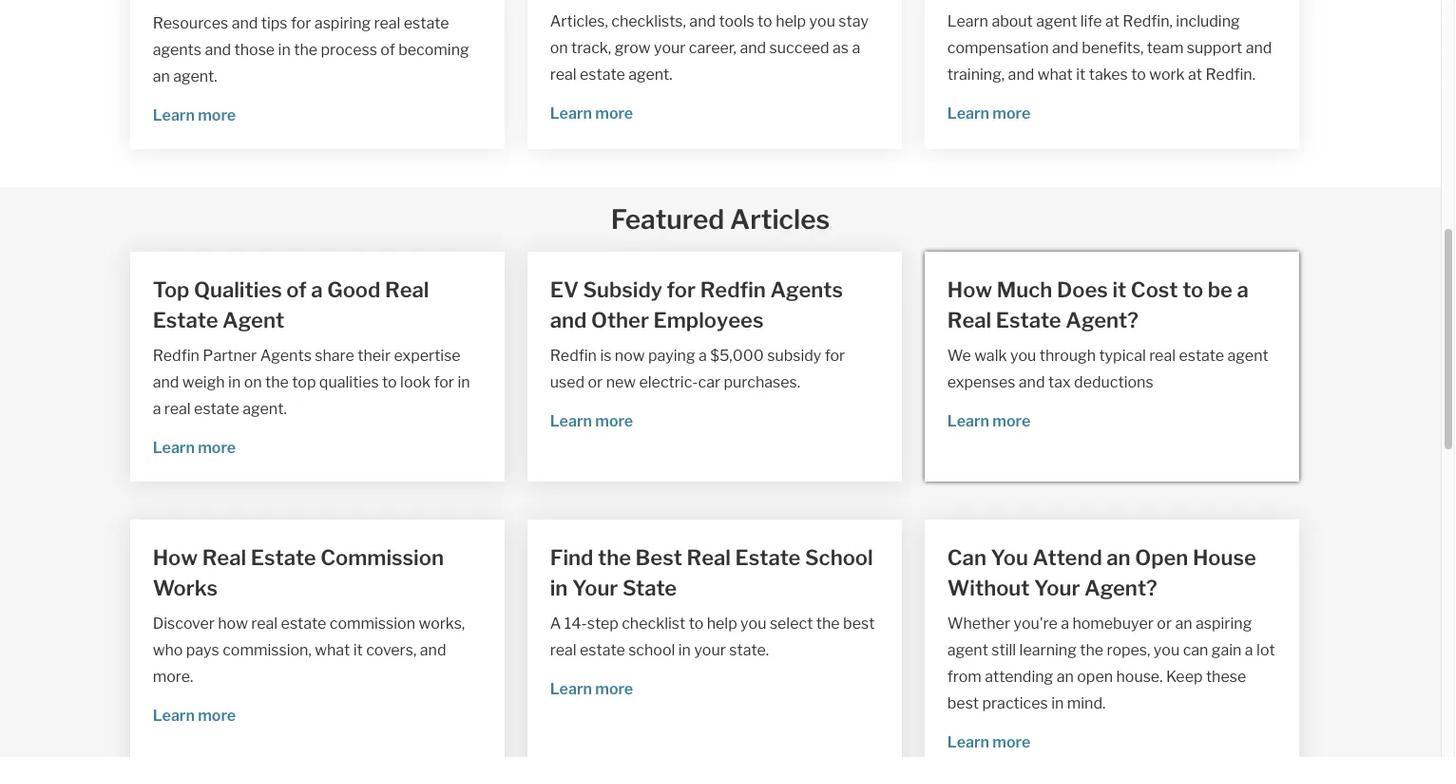 Task type: vqa. For each thing, say whether or not it's contained in the screenshot.
Discover How Real Estate Commission Works, Who Pays Commission, What It Covers, And More. on the bottom left of the page
yes



Task type: locate. For each thing, give the bounding box(es) containing it.
more down the school
[[595, 681, 633, 699]]

0 horizontal spatial or
[[588, 374, 603, 392]]

1 horizontal spatial your
[[694, 642, 726, 660]]

you right walk
[[1010, 347, 1036, 365]]

does
[[1057, 278, 1108, 303]]

agent? down does
[[1066, 308, 1139, 333]]

0 horizontal spatial how
[[153, 546, 198, 571]]

state.
[[729, 642, 769, 660]]

how for how real estate commission works
[[153, 546, 198, 571]]

redfin inside redfin partner agents share their expertise and weigh in on the top qualities to look for in a real estate agent.
[[153, 347, 200, 365]]

agent. down agents
[[173, 68, 217, 86]]

ropes,
[[1107, 642, 1151, 660]]

0 vertical spatial how
[[947, 278, 993, 303]]

estate
[[153, 308, 218, 333], [996, 308, 1061, 333], [251, 546, 316, 571], [735, 546, 801, 571]]

$5,000
[[710, 347, 764, 365]]

good
[[327, 278, 381, 303]]

more down weigh
[[198, 440, 236, 458]]

to inside how much does it cost to be a real estate agent?
[[1183, 278, 1203, 303]]

more down the practices
[[993, 734, 1031, 752]]

the right select
[[816, 615, 840, 633]]

look
[[400, 374, 431, 392]]

real down track,
[[550, 66, 577, 84]]

to inside "articles, checklists, and tools to help you stay on track, grow your career, and succeed as a real estate agent."
[[758, 12, 772, 30]]

estate inside "articles, checklists, and tools to help you stay on track, grow your career, and succeed as a real estate agent."
[[580, 66, 625, 84]]

it left the cost
[[1112, 278, 1127, 303]]

in right the school
[[678, 642, 691, 660]]

you
[[809, 12, 835, 30], [1010, 347, 1036, 365], [741, 615, 767, 633], [1154, 642, 1180, 660]]

agent left the life
[[1036, 12, 1077, 30]]

agents up subsidy
[[770, 278, 843, 303]]

1 horizontal spatial agent
[[1036, 12, 1077, 30]]

ev
[[550, 278, 579, 303]]

1 horizontal spatial agent.
[[243, 401, 287, 419]]

help up succeed
[[776, 12, 806, 30]]

and down 'works,'
[[420, 642, 446, 660]]

discover how real estate commission works, who pays commission, what it covers, and more.
[[153, 615, 465, 687]]

redfin.
[[1206, 66, 1256, 84]]

1 horizontal spatial what
[[1038, 66, 1073, 84]]

we
[[947, 347, 971, 365]]

0 vertical spatial help
[[776, 12, 806, 30]]

1 vertical spatial agents
[[260, 347, 312, 365]]

learn
[[947, 12, 988, 30], [550, 104, 592, 123], [947, 104, 989, 123], [153, 107, 195, 125], [550, 413, 592, 431], [947, 413, 989, 431], [153, 440, 195, 458], [550, 681, 592, 699], [153, 708, 195, 726], [947, 734, 989, 752]]

1 horizontal spatial on
[[550, 39, 568, 57]]

more.
[[153, 669, 193, 687]]

agents up top
[[260, 347, 312, 365]]

agent inside whether you're a homebuyer or an aspiring agent still learning the ropes, you can gain a lot from attending an open house. keep these best practices in mind.
[[947, 642, 988, 660]]

of right process
[[380, 41, 395, 59]]

in inside the resources and tips for aspiring real estate agents and those in the process of becoming an agent.
[[278, 41, 291, 59]]

your
[[654, 39, 686, 57], [694, 642, 726, 660]]

whether you're a homebuyer or an aspiring agent still learning the ropes, you can gain a lot from attending an open house. keep these best practices in mind.
[[947, 615, 1275, 713]]

2 horizontal spatial agent
[[1228, 347, 1269, 365]]

help inside a 14-step checklist to help you select the best real estate school in your state.
[[707, 615, 737, 633]]

and up those
[[232, 15, 258, 33]]

learn more for top qualities of a good real estate agent
[[153, 440, 236, 458]]

estate down track,
[[580, 66, 625, 84]]

agent. inside redfin partner agents share their expertise and weigh in on the top qualities to look for in a real estate agent.
[[243, 401, 287, 419]]

of left good
[[286, 278, 307, 303]]

estate up commission,
[[251, 546, 316, 571]]

agent down be
[[1228, 347, 1269, 365]]

in inside "find the best real estate school in your state"
[[550, 576, 568, 601]]

on left track,
[[550, 39, 568, 57]]

0 horizontal spatial what
[[315, 642, 350, 660]]

1 vertical spatial aspiring
[[1196, 615, 1252, 633]]

2 horizontal spatial redfin
[[700, 278, 766, 303]]

0 horizontal spatial at
[[1105, 12, 1120, 30]]

0 horizontal spatial on
[[244, 374, 262, 392]]

real down weigh
[[164, 401, 191, 419]]

help for succeed
[[776, 12, 806, 30]]

at right the life
[[1105, 12, 1120, 30]]

2 horizontal spatial it
[[1112, 278, 1127, 303]]

tools
[[719, 12, 754, 30]]

estate up becoming
[[404, 15, 449, 33]]

redfin inside redfin is now paying a $5,000 subsidy for used or new electric-car purchases.
[[550, 347, 597, 365]]

real right good
[[385, 278, 429, 303]]

0 horizontal spatial agent.
[[173, 68, 217, 86]]

learn more down expenses
[[947, 413, 1031, 431]]

to inside redfin partner agents share their expertise and weigh in on the top qualities to look for in a real estate agent.
[[382, 374, 397, 392]]

0 horizontal spatial agent
[[947, 642, 988, 660]]

how left much
[[947, 278, 993, 303]]

1 vertical spatial or
[[1157, 615, 1172, 633]]

redfin up employees
[[700, 278, 766, 303]]

for up employees
[[667, 278, 696, 303]]

learn inside "learn about agent life at redfin, including compensation and benefits, team support and training, and what it takes to work at redfin."
[[947, 12, 988, 30]]

a
[[852, 39, 860, 57], [311, 278, 323, 303], [1237, 278, 1249, 303], [699, 347, 707, 365], [153, 401, 161, 419], [1061, 615, 1069, 633], [1245, 642, 1253, 660]]

1 horizontal spatial agents
[[770, 278, 843, 303]]

1 vertical spatial on
[[244, 374, 262, 392]]

1 vertical spatial best
[[947, 695, 979, 713]]

best
[[636, 546, 682, 571]]

what down commission
[[315, 642, 350, 660]]

1 vertical spatial your
[[694, 642, 726, 660]]

1 horizontal spatial help
[[776, 12, 806, 30]]

redfin up weigh
[[153, 347, 200, 365]]

help up state.
[[707, 615, 737, 633]]

on down partner
[[244, 374, 262, 392]]

to left be
[[1183, 278, 1203, 303]]

succeed
[[770, 39, 829, 57]]

estate inside redfin partner agents share their expertise and weigh in on the top qualities to look for in a real estate agent.
[[194, 401, 239, 419]]

more for how real estate commission works
[[198, 708, 236, 726]]

14-
[[564, 615, 587, 633]]

gain
[[1212, 642, 1242, 660]]

aspiring up gain
[[1196, 615, 1252, 633]]

0 horizontal spatial redfin
[[153, 347, 200, 365]]

your down checklists, at the top left of the page
[[654, 39, 686, 57]]

for right subsidy
[[825, 347, 845, 365]]

estate down much
[[996, 308, 1061, 333]]

attend
[[1033, 546, 1102, 571]]

estate down weigh
[[194, 401, 239, 419]]

0 horizontal spatial aspiring
[[314, 15, 371, 33]]

on inside redfin partner agents share their expertise and weigh in on the top qualities to look for in a real estate agent.
[[244, 374, 262, 392]]

how up works
[[153, 546, 198, 571]]

0 vertical spatial of
[[380, 41, 395, 59]]

learn down expenses
[[947, 413, 989, 431]]

in left mind. on the bottom of page
[[1051, 695, 1064, 713]]

learn more for find the best real estate school in your state
[[550, 681, 633, 699]]

agent? up homebuyer at the right of page
[[1085, 576, 1158, 601]]

agents
[[770, 278, 843, 303], [260, 347, 312, 365]]

aspiring
[[314, 15, 371, 33], [1196, 615, 1252, 633]]

how inside how much does it cost to be a real estate agent?
[[947, 278, 993, 303]]

learn more down used
[[550, 413, 633, 431]]

now
[[615, 347, 645, 365]]

the inside a 14-step checklist to help you select the best real estate school in your state.
[[816, 615, 840, 633]]

your down attend
[[1034, 576, 1080, 601]]

learn more for how much does it cost to be a real estate agent?
[[947, 413, 1031, 431]]

commission,
[[223, 642, 312, 660]]

in inside a 14-step checklist to help you select the best real estate school in your state.
[[678, 642, 691, 660]]

and left benefits, on the top right of the page
[[1052, 39, 1079, 57]]

estate up select
[[735, 546, 801, 571]]

more down new
[[595, 413, 633, 431]]

1 vertical spatial help
[[707, 615, 737, 633]]

agent. down partner
[[243, 401, 287, 419]]

you up state.
[[741, 615, 767, 633]]

still
[[992, 642, 1016, 660]]

becoming
[[398, 41, 469, 59]]

school
[[805, 546, 873, 571]]

1 horizontal spatial it
[[1076, 66, 1086, 84]]

0 vertical spatial it
[[1076, 66, 1086, 84]]

estate up commission,
[[281, 615, 326, 633]]

real up process
[[374, 15, 401, 33]]

2 your from the left
[[1034, 576, 1080, 601]]

0 horizontal spatial help
[[707, 615, 737, 633]]

your up step
[[572, 576, 618, 601]]

estate down step
[[580, 642, 625, 660]]

a inside how much does it cost to be a real estate agent?
[[1237, 278, 1249, 303]]

you left stay
[[809, 12, 835, 30]]

learn more for can you attend an open house without your agent?
[[947, 734, 1031, 752]]

to right checklist
[[689, 615, 704, 633]]

best down from
[[947, 695, 979, 713]]

how inside the how real estate commission works
[[153, 546, 198, 571]]

discover
[[153, 615, 215, 633]]

and left weigh
[[153, 374, 179, 392]]

agent inside we walk you through typical real estate agent expenses and tax deductions
[[1228, 347, 1269, 365]]

or right homebuyer at the right of page
[[1157, 615, 1172, 633]]

1 vertical spatial of
[[286, 278, 307, 303]]

be
[[1208, 278, 1233, 303]]

for
[[291, 15, 311, 33], [667, 278, 696, 303], [825, 347, 845, 365], [434, 374, 454, 392]]

homebuyer
[[1073, 615, 1154, 633]]

1 horizontal spatial redfin
[[550, 347, 597, 365]]

or
[[588, 374, 603, 392], [1157, 615, 1172, 633]]

1 vertical spatial at
[[1188, 66, 1202, 84]]

2 vertical spatial it
[[353, 642, 363, 660]]

life
[[1080, 12, 1102, 30]]

an
[[153, 68, 170, 86], [1107, 546, 1131, 571], [1175, 615, 1192, 633], [1057, 669, 1074, 687]]

more down grow
[[595, 104, 633, 123]]

learn down training,
[[947, 104, 989, 123]]

agent.
[[628, 66, 673, 84], [173, 68, 217, 86], [243, 401, 287, 419]]

a inside "articles, checklists, and tools to help you stay on track, grow your career, and succeed as a real estate agent."
[[852, 39, 860, 57]]

more down training,
[[993, 104, 1031, 123]]

and down ev
[[550, 308, 587, 333]]

1 vertical spatial agent?
[[1085, 576, 1158, 601]]

a inside redfin partner agents share their expertise and weigh in on the top qualities to look for in a real estate agent.
[[153, 401, 161, 419]]

covers,
[[366, 642, 417, 660]]

at
[[1105, 12, 1120, 30], [1188, 66, 1202, 84]]

0 vertical spatial your
[[654, 39, 686, 57]]

1 horizontal spatial best
[[947, 695, 979, 713]]

and inside ev subsidy for redfin agents and other employees
[[550, 308, 587, 333]]

estate down be
[[1179, 347, 1224, 365]]

commission
[[330, 615, 415, 633]]

0 vertical spatial agents
[[770, 278, 843, 303]]

redfin,
[[1123, 12, 1173, 30]]

how real estate commission works
[[153, 546, 444, 601]]

learn more down more.
[[153, 708, 236, 726]]

0 horizontal spatial your
[[572, 576, 618, 601]]

1 horizontal spatial aspiring
[[1196, 615, 1252, 633]]

as
[[833, 39, 849, 57]]

0 vertical spatial on
[[550, 39, 568, 57]]

more for can you attend an open house without your agent?
[[993, 734, 1031, 752]]

1 horizontal spatial how
[[947, 278, 993, 303]]

2 vertical spatial agent
[[947, 642, 988, 660]]

real up we
[[947, 308, 992, 333]]

subsidy
[[767, 347, 822, 365]]

new
[[606, 374, 636, 392]]

about
[[992, 12, 1033, 30]]

resources
[[153, 15, 228, 33]]

best right select
[[843, 615, 875, 633]]

or left new
[[588, 374, 603, 392]]

you left can at the bottom right of page
[[1154, 642, 1180, 660]]

house
[[1193, 546, 1256, 571]]

estate
[[404, 15, 449, 33], [580, 66, 625, 84], [1179, 347, 1224, 365], [194, 401, 239, 419], [281, 615, 326, 633], [580, 642, 625, 660]]

0 vertical spatial agent
[[1036, 12, 1077, 30]]

0 vertical spatial agent?
[[1066, 308, 1139, 333]]

what
[[1038, 66, 1073, 84], [315, 642, 350, 660]]

agent? inside can you attend an open house without your agent?
[[1085, 576, 1158, 601]]

1 horizontal spatial your
[[1034, 576, 1080, 601]]

1 horizontal spatial or
[[1157, 615, 1172, 633]]

0 vertical spatial aspiring
[[314, 15, 371, 33]]

1 vertical spatial how
[[153, 546, 198, 571]]

0 horizontal spatial agents
[[260, 347, 312, 365]]

your inside "articles, checklists, and tools to help you stay on track, grow your career, and succeed as a real estate agent."
[[654, 39, 686, 57]]

learn more down agents
[[153, 107, 236, 125]]

1 horizontal spatial of
[[380, 41, 395, 59]]

more down pays
[[198, 708, 236, 726]]

qualities
[[194, 278, 282, 303]]

0 horizontal spatial of
[[286, 278, 307, 303]]

0 vertical spatial best
[[843, 615, 875, 633]]

real down a
[[550, 642, 577, 660]]

0 vertical spatial what
[[1038, 66, 1073, 84]]

aspiring up process
[[314, 15, 371, 33]]

for inside redfin partner agents share their expertise and weigh in on the top qualities to look for in a real estate agent.
[[434, 374, 454, 392]]

works
[[153, 576, 218, 601]]

learn about agent life at redfin, including compensation and benefits, team support and training, and what it takes to work at redfin.
[[947, 12, 1272, 84]]

step
[[587, 615, 619, 633]]

0 horizontal spatial it
[[353, 642, 363, 660]]

in down tips
[[278, 41, 291, 59]]

learn more for how real estate commission works
[[153, 708, 236, 726]]

agent. inside "articles, checklists, and tools to help you stay on track, grow your career, and succeed as a real estate agent."
[[628, 66, 673, 84]]

in
[[278, 41, 291, 59], [228, 374, 241, 392], [458, 374, 470, 392], [550, 576, 568, 601], [678, 642, 691, 660], [1051, 695, 1064, 713]]

1 vertical spatial it
[[1112, 278, 1127, 303]]

used
[[550, 374, 585, 392]]

you inside whether you're a homebuyer or an aspiring agent still learning the ropes, you can gain a lot from attending an open house. keep these best practices in mind.
[[1154, 642, 1180, 660]]

and down tools
[[740, 39, 766, 57]]

what left takes
[[1038, 66, 1073, 84]]

lot
[[1257, 642, 1275, 660]]

to left work
[[1131, 66, 1146, 84]]

learn up compensation
[[947, 12, 988, 30]]

learn down the 14-
[[550, 681, 592, 699]]

learn down agents
[[153, 107, 195, 125]]

2 horizontal spatial agent.
[[628, 66, 673, 84]]

1 vertical spatial what
[[315, 642, 350, 660]]

at right work
[[1188, 66, 1202, 84]]

learn more
[[550, 104, 633, 123], [947, 104, 1031, 123], [153, 107, 236, 125], [550, 413, 633, 431], [947, 413, 1031, 431], [153, 440, 236, 458], [550, 681, 633, 699], [153, 708, 236, 726], [947, 734, 1031, 752]]

1 vertical spatial agent
[[1228, 347, 1269, 365]]

learn more down the practices
[[947, 734, 1031, 752]]

the left top
[[265, 374, 289, 392]]

real right typical
[[1149, 347, 1176, 365]]

your left state.
[[694, 642, 726, 660]]

help inside "articles, checklists, and tools to help you stay on track, grow your career, and succeed as a real estate agent."
[[776, 12, 806, 30]]

in down the find at the left bottom of the page
[[550, 576, 568, 601]]

agents inside redfin partner agents share their expertise and weigh in on the top qualities to look for in a real estate agent.
[[260, 347, 312, 365]]

top
[[292, 374, 316, 392]]

purchases.
[[724, 374, 800, 392]]

you inside a 14-step checklist to help you select the best real estate school in your state.
[[741, 615, 767, 633]]

0 horizontal spatial best
[[843, 615, 875, 633]]

from
[[947, 669, 982, 687]]

real right best
[[687, 546, 731, 571]]

learn down more.
[[153, 708, 195, 726]]

0 horizontal spatial your
[[654, 39, 686, 57]]

agent for open
[[947, 642, 988, 660]]

and
[[689, 12, 716, 30], [232, 15, 258, 33], [740, 39, 766, 57], [1052, 39, 1079, 57], [1246, 39, 1272, 57], [205, 41, 231, 59], [1008, 66, 1034, 84], [550, 308, 587, 333], [153, 374, 179, 392], [1019, 374, 1045, 392], [420, 642, 446, 660]]

to
[[758, 12, 772, 30], [1131, 66, 1146, 84], [1183, 278, 1203, 303], [382, 374, 397, 392], [689, 615, 704, 633]]

you inside we walk you through typical real estate agent expenses and tax deductions
[[1010, 347, 1036, 365]]

1 your from the left
[[572, 576, 618, 601]]

how
[[947, 278, 993, 303], [153, 546, 198, 571]]

the inside redfin partner agents share their expertise and weigh in on the top qualities to look for in a real estate agent.
[[265, 374, 289, 392]]

your inside "find the best real estate school in your state"
[[572, 576, 618, 601]]

best inside a 14-step checklist to help you select the best real estate school in your state.
[[843, 615, 875, 633]]

your inside can you attend an open house without your agent?
[[1034, 576, 1080, 601]]

agent. down grow
[[628, 66, 673, 84]]

redfin inside ev subsidy for redfin agents and other employees
[[700, 278, 766, 303]]

the left process
[[294, 41, 317, 59]]

0 vertical spatial or
[[588, 374, 603, 392]]

1 horizontal spatial at
[[1188, 66, 1202, 84]]

agent? inside how much does it cost to be a real estate agent?
[[1066, 308, 1139, 333]]

how
[[218, 615, 248, 633]]



Task type: describe. For each thing, give the bounding box(es) containing it.
redfin for real
[[153, 347, 200, 365]]

to inside "learn about agent life at redfin, including compensation and benefits, team support and training, and what it takes to work at redfin."
[[1131, 66, 1146, 84]]

deductions
[[1074, 374, 1154, 392]]

open
[[1077, 669, 1113, 687]]

more for top qualities of a good real estate agent
[[198, 440, 236, 458]]

expertise
[[394, 347, 461, 365]]

an inside can you attend an open house without your agent?
[[1107, 546, 1131, 571]]

stay
[[839, 12, 869, 30]]

real inside we walk you through typical real estate agent expenses and tax deductions
[[1149, 347, 1176, 365]]

a inside top qualities of a good real estate agent
[[311, 278, 323, 303]]

help for your
[[707, 615, 737, 633]]

and down compensation
[[1008, 66, 1034, 84]]

employees
[[654, 308, 764, 333]]

grow
[[615, 39, 651, 57]]

for inside the resources and tips for aspiring real estate agents and those in the process of becoming an agent.
[[291, 15, 311, 33]]

agents
[[153, 41, 201, 59]]

for inside redfin is now paying a $5,000 subsidy for used or new electric-car purchases.
[[825, 347, 845, 365]]

estate inside top qualities of a good real estate agent
[[153, 308, 218, 333]]

you inside "articles, checklists, and tools to help you stay on track, grow your career, and succeed as a real estate agent."
[[809, 12, 835, 30]]

more for ev subsidy for redfin agents and other employees
[[595, 413, 633, 431]]

house.
[[1116, 669, 1163, 687]]

featured articles
[[611, 204, 830, 236]]

what inside "learn about agent life at redfin, including compensation and benefits, team support and training, and what it takes to work at redfin."
[[1038, 66, 1073, 84]]

how real estate commission works link
[[153, 543, 482, 604]]

your inside a 14-step checklist to help you select the best real estate school in your state.
[[694, 642, 726, 660]]

the inside "find the best real estate school in your state"
[[598, 546, 631, 571]]

who
[[153, 642, 183, 660]]

a inside redfin is now paying a $5,000 subsidy for used or new electric-car purchases.
[[699, 347, 707, 365]]

learn more for ev subsidy for redfin agents and other employees
[[550, 413, 633, 431]]

0 vertical spatial at
[[1105, 12, 1120, 30]]

articles
[[730, 204, 830, 236]]

top qualities of a good real estate agent link
[[153, 275, 482, 336]]

real inside a 14-step checklist to help you select the best real estate school in your state.
[[550, 642, 577, 660]]

process
[[321, 41, 377, 59]]

through
[[1040, 347, 1096, 365]]

resources and tips for aspiring real estate agents and those in the process of becoming an agent.
[[153, 15, 469, 86]]

support
[[1187, 39, 1243, 57]]

aspiring inside whether you're a homebuyer or an aspiring agent still learning the ropes, you can gain a lot from attending an open house. keep these best practices in mind.
[[1196, 615, 1252, 633]]

a 14-step checklist to help you select the best real estate school in your state.
[[550, 615, 875, 660]]

real inside redfin partner agents share their expertise and weigh in on the top qualities to look for in a real estate agent.
[[164, 401, 191, 419]]

for inside ev subsidy for redfin agents and other employees
[[667, 278, 696, 303]]

can you attend an open house without your agent?
[[947, 546, 1256, 601]]

tax
[[1048, 374, 1071, 392]]

can
[[1183, 642, 1208, 660]]

and inside redfin partner agents share their expertise and weigh in on the top qualities to look for in a real estate agent.
[[153, 374, 179, 392]]

the inside the resources and tips for aspiring real estate agents and those in the process of becoming an agent.
[[294, 41, 317, 59]]

learn down used
[[550, 413, 592, 431]]

to inside a 14-step checklist to help you select the best real estate school in your state.
[[689, 615, 704, 633]]

find the best real estate school in your state link
[[550, 543, 879, 604]]

their
[[358, 347, 391, 365]]

articles, checklists, and tools to help you stay on track, grow your career, and succeed as a real estate agent.
[[550, 12, 869, 84]]

learn down track,
[[550, 104, 592, 123]]

without
[[947, 576, 1030, 601]]

more down those
[[198, 107, 236, 125]]

learn more down track,
[[550, 104, 633, 123]]

and inside we walk you through typical real estate agent expenses and tax deductions
[[1019, 374, 1045, 392]]

checklists,
[[611, 12, 686, 30]]

and up career,
[[689, 12, 716, 30]]

real inside how much does it cost to be a real estate agent?
[[947, 308, 992, 333]]

top
[[153, 278, 190, 303]]

and left those
[[205, 41, 231, 59]]

real inside "find the best real estate school in your state"
[[687, 546, 731, 571]]

it inside "learn about agent life at redfin, including compensation and benefits, team support and training, and what it takes to work at redfin."
[[1076, 66, 1086, 84]]

learn down the practices
[[947, 734, 989, 752]]

subsidy
[[583, 278, 663, 303]]

tips
[[261, 15, 288, 33]]

it inside how much does it cost to be a real estate agent?
[[1112, 278, 1127, 303]]

you
[[991, 546, 1028, 571]]

your for you
[[1034, 576, 1080, 601]]

walk
[[974, 347, 1007, 365]]

we walk you through typical real estate agent expenses and tax deductions
[[947, 347, 1269, 392]]

typical
[[1099, 347, 1146, 365]]

the inside whether you're a homebuyer or an aspiring agent still learning the ropes, you can gain a lot from attending an open house. keep these best practices in mind.
[[1080, 642, 1104, 660]]

in down partner
[[228, 374, 241, 392]]

learn more down training,
[[947, 104, 1031, 123]]

agents inside ev subsidy for redfin agents and other employees
[[770, 278, 843, 303]]

how much does it cost to be a real estate agent? link
[[947, 275, 1276, 336]]

it inside discover how real estate commission works, who pays commission, what it covers, and more.
[[353, 642, 363, 660]]

redfin partner agents share their expertise and weigh in on the top qualities to look for in a real estate agent.
[[153, 347, 470, 419]]

or inside redfin is now paying a $5,000 subsidy for used or new electric-car purchases.
[[588, 374, 603, 392]]

aspiring inside the resources and tips for aspiring real estate agents and those in the process of becoming an agent.
[[314, 15, 371, 33]]

find
[[550, 546, 593, 571]]

practices
[[982, 695, 1048, 713]]

more for find the best real estate school in your state
[[595, 681, 633, 699]]

car
[[698, 374, 721, 392]]

including
[[1176, 12, 1240, 30]]

qualities
[[319, 374, 379, 392]]

compensation
[[947, 39, 1049, 57]]

weigh
[[182, 374, 225, 392]]

ev subsidy for redfin agents and other employees
[[550, 278, 843, 333]]

team
[[1147, 39, 1184, 57]]

track,
[[571, 39, 611, 57]]

estate inside "find the best real estate school in your state"
[[735, 546, 801, 571]]

more for how much does it cost to be a real estate agent?
[[993, 413, 1031, 431]]

estate inside the resources and tips for aspiring real estate agents and those in the process of becoming an agent.
[[404, 15, 449, 33]]

estate inside discover how real estate commission works, who pays commission, what it covers, and more.
[[281, 615, 326, 633]]

real inside the how real estate commission works
[[202, 546, 246, 571]]

checklist
[[622, 615, 686, 633]]

best inside whether you're a homebuyer or an aspiring agent still learning the ropes, you can gain a lot from attending an open house. keep these best practices in mind.
[[947, 695, 979, 713]]

those
[[234, 41, 275, 59]]

real inside discover how real estate commission works, who pays commission, what it covers, and more.
[[251, 615, 278, 633]]

attending
[[985, 669, 1053, 687]]

estate inside the how real estate commission works
[[251, 546, 316, 571]]

open
[[1135, 546, 1188, 571]]

can you attend an open house without your agent? link
[[947, 543, 1276, 604]]

school
[[628, 642, 675, 660]]

what inside discover how real estate commission works, who pays commission, what it covers, and more.
[[315, 642, 350, 660]]

agent inside "learn about agent life at redfin, including compensation and benefits, team support and training, and what it takes to work at redfin."
[[1036, 12, 1077, 30]]

real inside top qualities of a good real estate agent
[[385, 278, 429, 303]]

redfin for and
[[550, 347, 597, 365]]

learn down weigh
[[153, 440, 195, 458]]

an inside the resources and tips for aspiring real estate agents and those in the process of becoming an agent.
[[153, 68, 170, 86]]

can
[[947, 546, 987, 571]]

training,
[[947, 66, 1005, 84]]

and inside discover how real estate commission works, who pays commission, what it covers, and more.
[[420, 642, 446, 660]]

top qualities of a good real estate agent
[[153, 278, 429, 333]]

redfin is now paying a $5,000 subsidy for used or new electric-car purchases.
[[550, 347, 845, 392]]

whether
[[947, 615, 1010, 633]]

a
[[550, 615, 561, 633]]

agent. inside the resources and tips for aspiring real estate agents and those in the process of becoming an agent.
[[173, 68, 217, 86]]

real inside "articles, checklists, and tools to help you stay on track, grow your career, and succeed as a real estate agent."
[[550, 66, 577, 84]]

ev subsidy for redfin agents and other employees link
[[550, 275, 879, 336]]

of inside top qualities of a good real estate agent
[[286, 278, 307, 303]]

real inside the resources and tips for aspiring real estate agents and those in the process of becoming an agent.
[[374, 15, 401, 33]]

cost
[[1131, 278, 1178, 303]]

agent for cost
[[1228, 347, 1269, 365]]

share
[[315, 347, 354, 365]]

mind.
[[1067, 695, 1106, 713]]

estate inside how much does it cost to be a real estate agent?
[[996, 308, 1061, 333]]

or inside whether you're a homebuyer or an aspiring agent still learning the ropes, you can gain a lot from attending an open house. keep these best practices in mind.
[[1157, 615, 1172, 633]]

and up redfin.
[[1246, 39, 1272, 57]]

how for how much does it cost to be a real estate agent?
[[947, 278, 993, 303]]

in down expertise on the left top
[[458, 374, 470, 392]]

career,
[[689, 39, 737, 57]]

of inside the resources and tips for aspiring real estate agents and those in the process of becoming an agent.
[[380, 41, 395, 59]]

articles,
[[550, 12, 608, 30]]

estate inside a 14-step checklist to help you select the best real estate school in your state.
[[580, 642, 625, 660]]

on inside "articles, checklists, and tools to help you stay on track, grow your career, and succeed as a real estate agent."
[[550, 39, 568, 57]]

much
[[997, 278, 1053, 303]]

benefits,
[[1082, 39, 1144, 57]]

your for the
[[572, 576, 618, 601]]

estate inside we walk you through typical real estate agent expenses and tax deductions
[[1179, 347, 1224, 365]]

how much does it cost to be a real estate agent?
[[947, 278, 1249, 333]]

in inside whether you're a homebuyer or an aspiring agent still learning the ropes, you can gain a lot from attending an open house. keep these best practices in mind.
[[1051, 695, 1064, 713]]

you're
[[1014, 615, 1058, 633]]

state
[[623, 576, 677, 601]]



